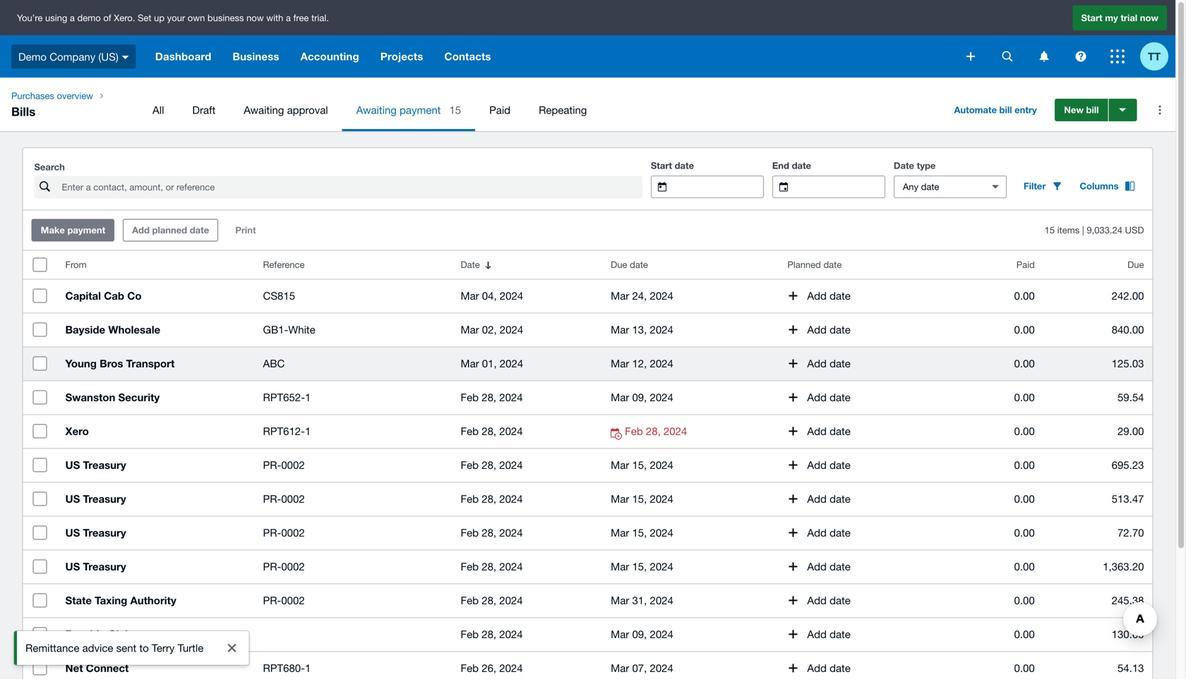 Task type: locate. For each thing, give the bounding box(es) containing it.
feb for 1,363.20
[[461, 561, 479, 573]]

15 inside bills navigation
[[449, 104, 461, 116]]

1 us treasury link from the top
[[57, 449, 255, 483]]

date inside button
[[461, 259, 480, 270]]

1 vertical spatial 09,
[[632, 629, 647, 641]]

pr-0002 link for 695.23
[[263, 457, 444, 474]]

2 pr-0002 from the top
[[263, 493, 305, 505]]

dismiss image
[[228, 645, 236, 653]]

add for 242.00
[[807, 290, 827, 302]]

3 us from the top
[[65, 527, 80, 540]]

3 add date button from the top
[[776, 350, 862, 378]]

mar 04, 2024
[[461, 290, 523, 302]]

8 add date button from the top
[[776, 519, 862, 547]]

8 add date from the top
[[807, 527, 851, 539]]

bayside down capital
[[65, 324, 105, 336]]

15 for 15
[[449, 104, 461, 116]]

3 treasury from the top
[[83, 527, 126, 540]]

1 vertical spatial start
[[651, 160, 672, 171]]

payment inside button
[[67, 225, 105, 236]]

2 pr-0002 link from the top
[[263, 491, 444, 508]]

items
[[1057, 225, 1080, 236]]

09,
[[632, 391, 647, 404], [632, 629, 647, 641]]

menu containing all
[[138, 89, 934, 131]]

co
[[127, 290, 142, 303]]

mar 09, 2024 down mar 31, 2024
[[611, 629, 673, 641]]

remittance
[[25, 642, 79, 655]]

11 add date button from the top
[[776, 621, 862, 649]]

search
[[34, 162, 65, 173]]

02,
[[482, 324, 497, 336]]

4 pr-0002 from the top
[[263, 561, 305, 573]]

1 0002 from the top
[[281, 459, 305, 472]]

0002 for 1,363.20
[[281, 561, 305, 573]]

1 horizontal spatial 15
[[1045, 225, 1055, 236]]

add date for 840.00
[[807, 324, 851, 336]]

28, for 59.54
[[482, 391, 496, 404]]

mar for 840.00
[[611, 324, 629, 336]]

us treasury link for 513.47
[[57, 483, 255, 516]]

pr-0002 for 1,363.20
[[263, 561, 305, 573]]

5 0.00 from the top
[[1014, 425, 1035, 438]]

0002 for 513.47
[[281, 493, 305, 505]]

bills navigation
[[0, 78, 1175, 131]]

0 horizontal spatial bill
[[999, 104, 1012, 115]]

xero.
[[114, 12, 135, 23]]

mar 15, 2024 for 695.23
[[611, 459, 673, 472]]

5 pr-0002 link from the top
[[263, 593, 444, 610]]

1 pr-0002 link from the top
[[263, 457, 444, 474]]

banner containing dashboard
[[0, 0, 1175, 78]]

overdue icon image
[[611, 429, 625, 440]]

now right the trial
[[1140, 12, 1159, 23]]

bill
[[999, 104, 1012, 115], [1086, 104, 1099, 115]]

0002
[[281, 459, 305, 472], [281, 493, 305, 505], [281, 527, 305, 539], [281, 561, 305, 573], [281, 595, 305, 607]]

us treasury for 695.23
[[65, 459, 126, 472]]

1 0.00 from the top
[[1014, 290, 1035, 302]]

tt button
[[1140, 35, 1175, 78]]

due date
[[611, 259, 648, 270]]

0 vertical spatial bayside
[[65, 324, 105, 336]]

draft link
[[178, 89, 230, 131]]

2 1 from the top
[[305, 425, 311, 438]]

130.00
[[1112, 629, 1144, 641]]

1 horizontal spatial now
[[1140, 12, 1159, 23]]

mar for 242.00
[[611, 290, 629, 302]]

1 horizontal spatial awaiting
[[356, 104, 397, 116]]

add date button for 72.70
[[776, 519, 862, 547]]

bill inside button
[[1086, 104, 1099, 115]]

us treasury link up authority
[[57, 550, 255, 584]]

bayside wholesale
[[65, 324, 160, 336]]

0 horizontal spatial date
[[461, 259, 480, 270]]

bill inside popup button
[[999, 104, 1012, 115]]

2 mar 09, 2024 from the top
[[611, 629, 673, 641]]

3 add date from the top
[[807, 358, 851, 370]]

4 15, from the top
[[632, 561, 647, 573]]

2 treasury from the top
[[83, 493, 126, 506]]

1 vertical spatial mar 09, 2024
[[611, 629, 673, 641]]

date inside popup button
[[190, 225, 209, 236]]

add date button for 513.47
[[776, 485, 862, 514]]

0002 for 72.70
[[281, 527, 305, 539]]

4 0.00 from the top
[[1014, 391, 1035, 404]]

paid inside button
[[1016, 259, 1035, 270]]

1 for swanston security
[[305, 391, 311, 404]]

3 us treasury link from the top
[[57, 516, 255, 550]]

1 add date button from the top
[[776, 282, 862, 310]]

due up 242.00
[[1128, 259, 1144, 270]]

0 vertical spatial 15
[[449, 104, 461, 116]]

white
[[288, 324, 315, 336]]

0 horizontal spatial now
[[246, 12, 264, 23]]

2 us treasury from the top
[[65, 493, 126, 506]]

automate
[[954, 104, 997, 115]]

list of all the bills element
[[23, 251, 1153, 680]]

dashboard link
[[145, 35, 222, 78]]

9 add date from the top
[[807, 561, 851, 573]]

1 15, from the top
[[632, 459, 647, 472]]

3 15, from the top
[[632, 527, 647, 539]]

payment for awaiting payment
[[400, 104, 441, 116]]

rpt652-
[[263, 391, 305, 404]]

1 vertical spatial bayside
[[65, 629, 105, 641]]

paid inside bills navigation
[[489, 104, 510, 116]]

pr- for 513.47
[[263, 493, 281, 505]]

start inside 'banner'
[[1081, 12, 1102, 23]]

capital
[[65, 290, 101, 303]]

1 vertical spatial paid
[[1016, 259, 1035, 270]]

start for start date
[[651, 160, 672, 171]]

1 horizontal spatial date
[[894, 160, 914, 171]]

2 us from the top
[[65, 493, 80, 506]]

date
[[894, 160, 914, 171], [461, 259, 480, 270]]

4 pr- from the top
[[263, 561, 281, 573]]

date for date
[[461, 259, 480, 270]]

5 0002 from the top
[[281, 595, 305, 607]]

3 us treasury from the top
[[65, 527, 126, 540]]

bill for automate
[[999, 104, 1012, 115]]

2 0.00 from the top
[[1014, 324, 1035, 336]]

your
[[167, 12, 185, 23]]

automate bill entry
[[954, 104, 1037, 115]]

01,
[[482, 358, 497, 370]]

bill right new
[[1086, 104, 1099, 115]]

draft
[[192, 104, 215, 116]]

Search field
[[60, 177, 642, 198]]

add for 1,363.20
[[807, 561, 827, 573]]

5 add date button from the top
[[776, 418, 862, 446]]

3 0.00 from the top
[[1014, 358, 1035, 370]]

state
[[65, 595, 92, 607]]

mar 15, 2024 for 1,363.20
[[611, 561, 673, 573]]

mar for 72.70
[[611, 527, 629, 539]]

0 horizontal spatial due
[[611, 259, 627, 270]]

add date button for 29.00
[[776, 418, 862, 446]]

a left free
[[286, 12, 291, 23]]

3 pr- from the top
[[263, 527, 281, 539]]

4 us treasury link from the top
[[57, 550, 255, 584]]

8 0.00 from the top
[[1014, 527, 1035, 539]]

0.00 for 59.54
[[1014, 391, 1035, 404]]

1 vertical spatial date
[[461, 259, 480, 270]]

entry
[[1015, 104, 1037, 115]]

demo
[[18, 50, 47, 63]]

12 add date from the top
[[807, 663, 851, 675]]

4 us treasury from the top
[[65, 561, 126, 574]]

us treasury link up state taxing authority link
[[57, 516, 255, 550]]

turtle
[[178, 642, 204, 655]]

payment for make payment
[[67, 225, 105, 236]]

6 add date from the top
[[807, 459, 851, 472]]

0 vertical spatial payment
[[400, 104, 441, 116]]

10 0.00 from the top
[[1014, 595, 1035, 607]]

1
[[305, 391, 311, 404], [305, 425, 311, 438], [305, 663, 311, 675]]

awaiting payment
[[356, 104, 441, 116]]

add date for 72.70
[[807, 527, 851, 539]]

banner
[[0, 0, 1175, 78]]

1 bayside from the top
[[65, 324, 105, 336]]

feb 28, 2024 for 29.00
[[461, 425, 523, 438]]

1 horizontal spatial paid
[[1016, 259, 1035, 270]]

my
[[1105, 12, 1118, 23]]

business
[[208, 12, 244, 23]]

1 vertical spatial payment
[[67, 225, 105, 236]]

cs815 link
[[263, 288, 444, 305]]

bayside club link
[[57, 618, 255, 652]]

svg image
[[1111, 49, 1125, 64], [1002, 51, 1013, 62], [1040, 51, 1049, 62], [1076, 51, 1086, 62], [122, 56, 129, 59]]

end date
[[772, 160, 811, 171]]

set
[[138, 12, 151, 23]]

1 awaiting from the left
[[244, 104, 284, 116]]

swanston security
[[65, 391, 160, 404]]

mar 13, 2024
[[611, 324, 673, 336]]

12 0.00 from the top
[[1014, 663, 1035, 675]]

11 add date from the top
[[807, 629, 851, 641]]

4 add date button from the top
[[776, 384, 862, 412]]

now left with
[[246, 12, 264, 23]]

4 0002 from the top
[[281, 561, 305, 573]]

5 add date from the top
[[807, 425, 851, 438]]

bayside up advice
[[65, 629, 105, 641]]

3 pr-0002 from the top
[[263, 527, 305, 539]]

09, up 07,
[[632, 629, 647, 641]]

1 1 from the top
[[305, 391, 311, 404]]

add for 695.23
[[807, 459, 827, 472]]

taxing
[[95, 595, 127, 607]]

us treasury
[[65, 459, 126, 472], [65, 493, 126, 506], [65, 527, 126, 540], [65, 561, 126, 574]]

add date for 242.00
[[807, 290, 851, 302]]

0 vertical spatial mar 09, 2024
[[611, 391, 673, 404]]

pr-0002 for 695.23
[[263, 459, 305, 472]]

3 1 from the top
[[305, 663, 311, 675]]

awaiting
[[244, 104, 284, 116], [356, 104, 397, 116]]

start
[[1081, 12, 1102, 23], [651, 160, 672, 171]]

0 vertical spatial paid
[[489, 104, 510, 116]]

payment inside bills navigation
[[400, 104, 441, 116]]

1 a from the left
[[70, 12, 75, 23]]

contacts
[[444, 50, 491, 63]]

7 0.00 from the top
[[1014, 493, 1035, 505]]

2 bayside from the top
[[65, 629, 105, 641]]

us for 513.47
[[65, 493, 80, 506]]

bayside club
[[65, 629, 132, 641]]

abc
[[263, 358, 285, 370]]

mar 09, 2024 down mar 12, 2024
[[611, 391, 673, 404]]

2 bill from the left
[[1086, 104, 1099, 115]]

mar for 1,363.20
[[611, 561, 629, 573]]

pr-0002 for 245.38
[[263, 595, 305, 607]]

feb for 72.70
[[461, 527, 479, 539]]

09, down 12,
[[632, 391, 647, 404]]

treasury for 695.23
[[83, 459, 126, 472]]

2 pr- from the top
[[263, 493, 281, 505]]

0.00 for 245.38
[[1014, 595, 1035, 607]]

2 us treasury link from the top
[[57, 483, 255, 516]]

bayside
[[65, 324, 105, 336], [65, 629, 105, 641]]

7 add date from the top
[[807, 493, 851, 505]]

6 0.00 from the top
[[1014, 459, 1035, 472]]

Date type field
[[894, 176, 980, 198]]

4 us from the top
[[65, 561, 80, 574]]

bayside for bayside club
[[65, 629, 105, 641]]

2 0002 from the top
[[281, 493, 305, 505]]

payment
[[400, 104, 441, 116], [67, 225, 105, 236]]

0 horizontal spatial payment
[[67, 225, 105, 236]]

1 vertical spatial 15
[[1045, 225, 1055, 236]]

0 vertical spatial 09,
[[632, 391, 647, 404]]

2 due from the left
[[1128, 259, 1144, 270]]

6 add date button from the top
[[776, 451, 862, 480]]

0 horizontal spatial 15
[[449, 104, 461, 116]]

remittance advice sent to terry turtle alert
[[14, 632, 249, 666]]

10 add date from the top
[[807, 595, 851, 607]]

purchases
[[11, 90, 54, 101]]

29.00
[[1118, 425, 1144, 438]]

us
[[65, 459, 80, 472], [65, 493, 80, 506], [65, 527, 80, 540], [65, 561, 80, 574]]

1 us from the top
[[65, 459, 80, 472]]

us treasury link for 1,363.20
[[57, 550, 255, 584]]

15 left "paid" link
[[449, 104, 461, 116]]

bros
[[100, 358, 123, 370]]

4 add date from the top
[[807, 391, 851, 404]]

1 horizontal spatial due
[[1128, 259, 1144, 270]]

date button
[[452, 251, 602, 279]]

12,
[[632, 358, 647, 370]]

business
[[233, 50, 279, 63]]

planned
[[152, 225, 187, 236]]

28,
[[482, 391, 496, 404], [482, 425, 496, 438], [646, 425, 661, 438], [482, 459, 496, 472], [482, 493, 496, 505], [482, 527, 496, 539], [482, 561, 496, 573], [482, 595, 496, 607], [482, 629, 496, 641]]

add for 245.38
[[807, 595, 827, 607]]

up
[[154, 12, 165, 23]]

add date for 29.00
[[807, 425, 851, 438]]

remittance advice sent to terry turtle
[[25, 642, 204, 655]]

add date for 245.38
[[807, 595, 851, 607]]

1 bill from the left
[[999, 104, 1012, 115]]

2 awaiting from the left
[[356, 104, 397, 116]]

us for 695.23
[[65, 459, 80, 472]]

125.03
[[1112, 358, 1144, 370]]

add for 513.47
[[807, 493, 827, 505]]

due
[[611, 259, 627, 270], [1128, 259, 1144, 270]]

treasury for 1,363.20
[[83, 561, 126, 574]]

04,
[[482, 290, 497, 302]]

28, for 29.00
[[482, 425, 496, 438]]

menu inside bills navigation
[[138, 89, 934, 131]]

15, for 1,363.20
[[632, 561, 647, 573]]

1 horizontal spatial start
[[1081, 12, 1102, 23]]

transport
[[126, 358, 175, 370]]

0002 for 245.38
[[281, 595, 305, 607]]

2 add date button from the top
[[776, 316, 862, 344]]

28, for 695.23
[[482, 459, 496, 472]]

1 us treasury from the top
[[65, 459, 126, 472]]

7 add date button from the top
[[776, 485, 862, 514]]

add for 840.00
[[807, 324, 827, 336]]

1 due from the left
[[611, 259, 627, 270]]

0 horizontal spatial awaiting
[[244, 104, 284, 116]]

purchases overview link
[[6, 89, 99, 103]]

add date button for 54.13
[[776, 655, 862, 680]]

0 horizontal spatial paid
[[489, 104, 510, 116]]

0 vertical spatial start
[[1081, 12, 1102, 23]]

rpt652-1 link
[[263, 389, 444, 406]]

awaiting left approval
[[244, 104, 284, 116]]

0.00 for 840.00
[[1014, 324, 1035, 336]]

awaiting inside awaiting approval link
[[244, 104, 284, 116]]

due for due date
[[611, 259, 627, 270]]

2 15, from the top
[[632, 493, 647, 505]]

mar for 125.03
[[611, 358, 629, 370]]

2 mar 15, 2024 from the top
[[611, 493, 673, 505]]

4 treasury from the top
[[83, 561, 126, 574]]

2 add date from the top
[[807, 324, 851, 336]]

4 pr-0002 link from the top
[[263, 559, 444, 576]]

1 horizontal spatial a
[[286, 12, 291, 23]]

bills
[[11, 104, 35, 119]]

1 treasury from the top
[[83, 459, 126, 472]]

awaiting for awaiting payment
[[356, 104, 397, 116]]

5 pr-0002 from the top
[[263, 595, 305, 607]]

1 horizontal spatial bill
[[1086, 104, 1099, 115]]

pr- for 72.70
[[263, 527, 281, 539]]

a right using
[[70, 12, 75, 23]]

2 vertical spatial 1
[[305, 663, 311, 675]]

repeating
[[539, 104, 587, 116]]

5 pr- from the top
[[263, 595, 281, 607]]

1 vertical spatial 1
[[305, 425, 311, 438]]

accounting button
[[290, 35, 370, 78]]

(us)
[[98, 50, 118, 63]]

date up mar 04, 2024
[[461, 259, 480, 270]]

young bros transport link
[[57, 347, 255, 381]]

filter
[[1024, 181, 1046, 192]]

date left type
[[894, 160, 914, 171]]

add date button for 840.00
[[776, 316, 862, 344]]

0 horizontal spatial start
[[651, 160, 672, 171]]

bill left "entry"
[[999, 104, 1012, 115]]

feb 28, 2024 for 59.54
[[461, 391, 523, 404]]

menu
[[138, 89, 934, 131]]

add date for 125.03
[[807, 358, 851, 370]]

add for 125.03
[[807, 358, 827, 370]]

us treasury link down 'swanston security' link
[[57, 449, 255, 483]]

us treasury link down xero link
[[57, 483, 255, 516]]

0 vertical spatial 1
[[305, 391, 311, 404]]

0 horizontal spatial a
[[70, 12, 75, 23]]

1 horizontal spatial payment
[[400, 104, 441, 116]]

12 add date button from the top
[[776, 655, 862, 680]]

4 mar 15, 2024 from the top
[[611, 561, 673, 573]]

9 add date button from the top
[[776, 553, 862, 581]]

xero link
[[57, 415, 255, 449]]

payment right make
[[67, 225, 105, 236]]

feb 28, 2024 for 695.23
[[461, 459, 523, 472]]

due up mar 24, 2024
[[611, 259, 627, 270]]

3 0002 from the top
[[281, 527, 305, 539]]

28, for 513.47
[[482, 493, 496, 505]]

10 add date button from the top
[[776, 587, 862, 615]]

15 left items
[[1045, 225, 1055, 236]]

9 0.00 from the top
[[1014, 561, 1035, 573]]

awaiting down projects popup button
[[356, 104, 397, 116]]

mar for 513.47
[[611, 493, 629, 505]]

1 add date from the top
[[807, 290, 851, 302]]

0 vertical spatial date
[[894, 160, 914, 171]]

mar 15, 2024 for 72.70
[[611, 527, 673, 539]]

1 pr-0002 from the top
[[263, 459, 305, 472]]

1 mar 15, 2024 from the top
[[611, 459, 673, 472]]

15
[[449, 104, 461, 116], [1045, 225, 1055, 236]]

mar 31, 2024
[[611, 595, 673, 607]]

3 mar 15, 2024 from the top
[[611, 527, 673, 539]]

1 pr- from the top
[[263, 459, 281, 472]]

3 pr-0002 link from the top
[[263, 525, 444, 542]]

payment down projects popup button
[[400, 104, 441, 116]]

treasury for 72.70
[[83, 527, 126, 540]]

513.47
[[1112, 493, 1144, 505]]

feb for 695.23
[[461, 459, 479, 472]]



Task type: vqa. For each thing, say whether or not it's contained in the screenshot.
no expenses in this project
no



Task type: describe. For each thing, give the bounding box(es) containing it.
net connect link
[[57, 652, 255, 680]]

rpt612-1
[[263, 425, 311, 438]]

planned
[[787, 259, 821, 270]]

0.00 for 242.00
[[1014, 290, 1035, 302]]

1 mar 09, 2024 from the top
[[611, 391, 673, 404]]

feb for 59.54
[[461, 391, 479, 404]]

paid for 'paid' button
[[1016, 259, 1035, 270]]

rpt612-
[[263, 425, 305, 438]]

add date for 695.23
[[807, 459, 851, 472]]

us treasury for 1,363.20
[[65, 561, 126, 574]]

gb1-
[[263, 324, 288, 336]]

add date button for 1,363.20
[[776, 553, 862, 581]]

2 09, from the top
[[632, 629, 647, 641]]

feb for 513.47
[[461, 493, 479, 505]]

from
[[65, 259, 87, 270]]

demo company (us) button
[[0, 35, 145, 78]]

gb1-white
[[263, 324, 315, 336]]

feb for 29.00
[[461, 425, 479, 438]]

swanston
[[65, 391, 115, 404]]

pr- for 695.23
[[263, 459, 281, 472]]

dashboard
[[155, 50, 211, 63]]

mar for 54.13
[[611, 663, 629, 675]]

usd
[[1125, 225, 1144, 236]]

approval
[[287, 104, 328, 116]]

15, for 513.47
[[632, 493, 647, 505]]

add date for 59.54
[[807, 391, 851, 404]]

feb 26, 2024
[[461, 663, 523, 675]]

free
[[293, 12, 309, 23]]

mar 01, 2024
[[461, 358, 523, 370]]

add date for 513.47
[[807, 493, 851, 505]]

245.38
[[1112, 595, 1144, 607]]

date for date type
[[894, 160, 914, 171]]

end
[[772, 160, 789, 171]]

cs815
[[263, 290, 295, 302]]

pr-0002 link for 72.70
[[263, 525, 444, 542]]

reference
[[263, 259, 305, 270]]

1 for net connect
[[305, 663, 311, 675]]

projects
[[380, 50, 423, 63]]

28, for 1,363.20
[[482, 561, 496, 573]]

columns button
[[1071, 175, 1144, 198]]

2 now from the left
[[1140, 12, 1159, 23]]

59.54
[[1118, 391, 1144, 404]]

feb 28, 2024 for 245.38
[[461, 595, 523, 607]]

bill for new
[[1086, 104, 1099, 115]]

15, for 72.70
[[632, 527, 647, 539]]

0.00 for 29.00
[[1014, 425, 1035, 438]]

planned date
[[787, 259, 842, 270]]

svg image inside the demo company (us) "popup button"
[[122, 56, 129, 59]]

sent
[[116, 642, 136, 655]]

make payment button
[[32, 219, 114, 242]]

pr-0002 link for 513.47
[[263, 491, 444, 508]]

1,363.20
[[1103, 561, 1144, 573]]

projects button
[[370, 35, 434, 78]]

add for 54.13
[[807, 663, 827, 675]]

abc link
[[263, 355, 444, 372]]

company
[[50, 50, 95, 63]]

0.00 for 695.23
[[1014, 459, 1035, 472]]

of
[[103, 12, 111, 23]]

overflow menu image
[[1146, 96, 1174, 124]]

feb 28, 2024 for 72.70
[[461, 527, 523, 539]]

make payment
[[41, 225, 105, 236]]

svg image
[[966, 52, 975, 61]]

695.23
[[1112, 459, 1144, 472]]

pr- for 245.38
[[263, 595, 281, 607]]

paid link
[[475, 89, 525, 131]]

54.13
[[1118, 663, 1144, 675]]

us treasury for 513.47
[[65, 493, 126, 506]]

24,
[[632, 290, 647, 302]]

state taxing authority
[[65, 595, 176, 607]]

1 09, from the top
[[632, 391, 647, 404]]

awaiting approval
[[244, 104, 328, 116]]

rpt612-1 link
[[263, 423, 444, 440]]

15 for 15 items | 9,033.24 usd
[[1045, 225, 1055, 236]]

pr-0002 for 513.47
[[263, 493, 305, 505]]

Start date field
[[678, 176, 763, 198]]

columns
[[1080, 181, 1119, 192]]

type
[[917, 160, 936, 171]]

own
[[188, 12, 205, 23]]

add inside add planned date popup button
[[132, 225, 150, 236]]

start my trial now
[[1081, 12, 1159, 23]]

demo company (us)
[[18, 50, 118, 63]]

0.00 for 54.13
[[1014, 663, 1035, 675]]

0.00 for 513.47
[[1014, 493, 1035, 505]]

start date
[[651, 160, 694, 171]]

us for 72.70
[[65, 527, 80, 540]]

add for 59.54
[[807, 391, 827, 404]]

date type
[[894, 160, 936, 171]]

0.00 for 125.03
[[1014, 358, 1035, 370]]

advice
[[82, 642, 113, 655]]

terry
[[152, 642, 175, 655]]

add date button for 125.03
[[776, 350, 862, 378]]

all
[[153, 104, 164, 116]]

repeating link
[[525, 89, 601, 131]]

us treasury link for 72.70
[[57, 516, 255, 550]]

1 now from the left
[[246, 12, 264, 23]]

you're using a demo of xero. set up your own business now with a free trial.
[[17, 12, 329, 23]]

swanston security link
[[57, 381, 255, 415]]

cab
[[104, 290, 124, 303]]

07,
[[632, 663, 647, 675]]

15, for 695.23
[[632, 459, 647, 472]]

13,
[[632, 324, 647, 336]]

rpt680-
[[263, 663, 305, 675]]

us treasury link for 695.23
[[57, 449, 255, 483]]

feb for 245.38
[[461, 595, 479, 607]]

add date button for 695.23
[[776, 451, 862, 480]]

31,
[[632, 595, 647, 607]]

mar for 695.23
[[611, 459, 629, 472]]

accounting
[[300, 50, 359, 63]]

2 a from the left
[[286, 12, 291, 23]]

security
[[118, 391, 160, 404]]

add date for 54.13
[[807, 663, 851, 675]]

wholesale
[[108, 324, 160, 336]]

mar for 245.38
[[611, 595, 629, 607]]

rpt680-1 link
[[263, 660, 444, 677]]

automate bill entry button
[[946, 99, 1045, 121]]

add for 29.00
[[807, 425, 827, 438]]

15 items | 9,033.24 usd
[[1045, 225, 1144, 236]]

due date button
[[602, 251, 779, 279]]

new
[[1064, 104, 1084, 115]]

new bill button
[[1055, 99, 1108, 121]]

rpt680-1
[[263, 663, 311, 675]]

mar 15, 2024 for 513.47
[[611, 493, 673, 505]]

mar 24, 2024
[[611, 290, 673, 302]]

add date for 1,363.20
[[807, 561, 851, 573]]

0.00 for 1,363.20
[[1014, 561, 1035, 573]]

1 for xero
[[305, 425, 311, 438]]

paid for "paid" link
[[489, 104, 510, 116]]

pr-0002 link for 245.38
[[263, 593, 444, 610]]

all link
[[138, 89, 178, 131]]

add for 72.70
[[807, 527, 827, 539]]

to
[[139, 642, 149, 655]]

9,033.24
[[1087, 225, 1122, 236]]

gb1-white link
[[263, 322, 444, 339]]

bayside for bayside wholesale
[[65, 324, 105, 336]]

pr- for 1,363.20
[[263, 561, 281, 573]]

0.00 for 72.70
[[1014, 527, 1035, 539]]

new bill
[[1064, 104, 1099, 115]]

28, for 72.70
[[482, 527, 496, 539]]

business button
[[222, 35, 290, 78]]

add date button for 245.38
[[776, 587, 862, 615]]

you're
[[17, 12, 43, 23]]

young bros transport
[[65, 358, 175, 370]]

pr-0002 for 72.70
[[263, 527, 305, 539]]

add date button for 242.00
[[776, 282, 862, 310]]

11 0.00 from the top
[[1014, 629, 1035, 641]]

capital cab co
[[65, 290, 142, 303]]

End date field
[[799, 176, 885, 198]]

net connect
[[65, 663, 129, 675]]



